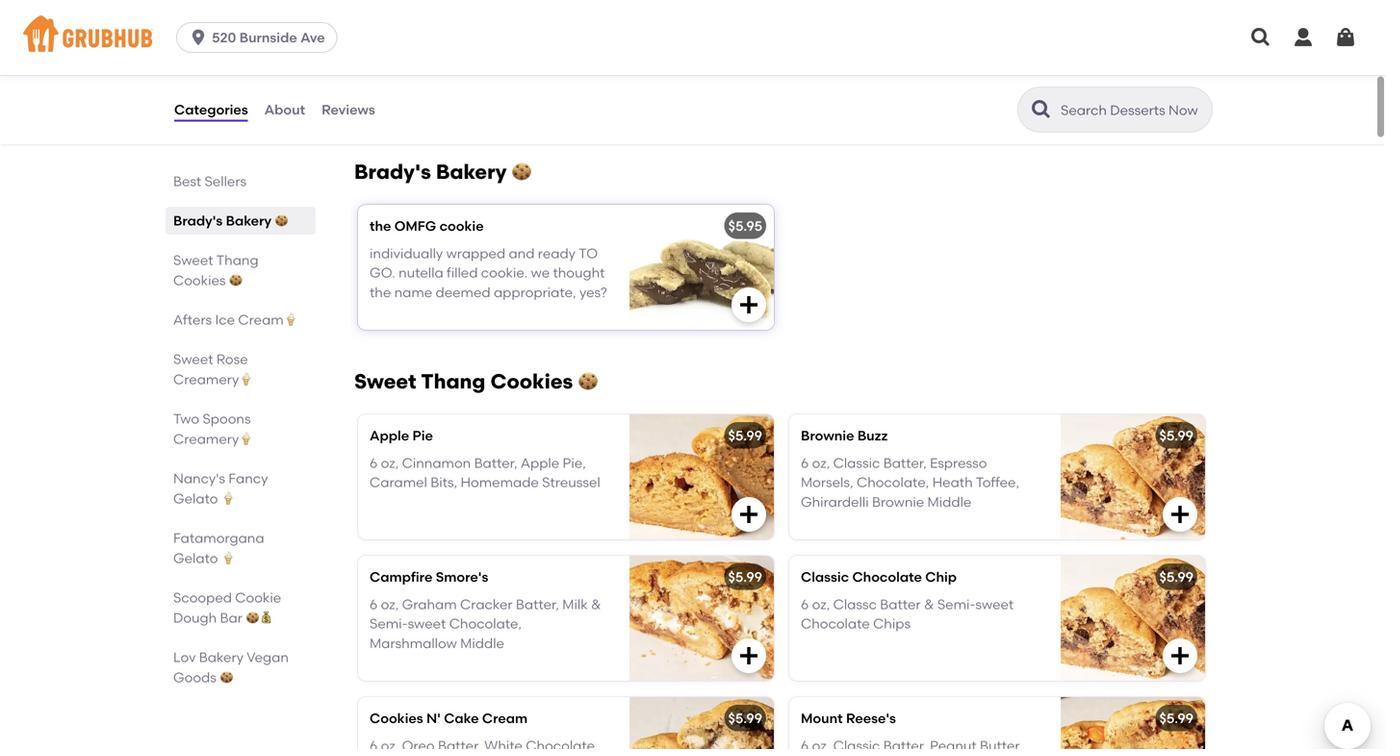 Task type: describe. For each thing, give the bounding box(es) containing it.
& inside 6 oz, classc batter & semi-sweet chocolate chips
[[924, 597, 934, 613]]

reese's
[[846, 711, 896, 727]]

chunks
[[503, 41, 552, 58]]

semi- inside 6 oz, graham cracker batter, milk & semi-sweet chocolate, marshmallow middle
[[370, 616, 408, 633]]

search icon image
[[1030, 98, 1053, 121]]

$5.99 for 6 oz, classic batter, espresso morsels, chocolate, heath toffee, ghirardelli brownie middle
[[1159, 428, 1194, 444]]

chocolate, inside 6 oz, graham cracker batter, milk & semi-sweet chocolate, marshmallow middle
[[449, 616, 522, 633]]

ice for ube
[[398, 41, 418, 58]]

🍪💰
[[246, 610, 273, 627]]

& inside 6 oz, graham cracker batter, milk & semi-sweet chocolate, marshmallow middle
[[591, 597, 601, 613]]

cookie
[[235, 590, 281, 606]]

two spoons creamery🍦
[[173, 411, 253, 448]]

Search Desserts Now search field
[[1059, 101, 1206, 119]]

1 horizontal spatial cookies
[[370, 711, 423, 727]]

milk
[[562, 597, 588, 613]]

wrapped
[[446, 245, 505, 262]]

appropriate,
[[494, 284, 576, 301]]

$5.99 for 6 oz, graham cracker batter, milk & semi-sweet chocolate, marshmallow middle
[[728, 569, 762, 586]]

mount
[[801, 711, 843, 727]]

individually wrapped and ready to go. nutella filled cookie. we thought the name deemed appropriate, yes?
[[370, 245, 607, 301]]

0 horizontal spatial brady's
[[173, 213, 223, 229]]

cream🍦
[[238, 312, 297, 328]]

520 burnside ave
[[212, 29, 325, 46]]

about
[[264, 101, 305, 118]]

spoons
[[203, 411, 251, 427]]

fatamorgana gelato 🍦
[[173, 530, 264, 567]]

campfire
[[370, 569, 433, 586]]

apple pie image
[[629, 415, 774, 540]]

6 oz, classc batter & semi-sweet chocolate chips
[[801, 597, 1014, 633]]

of
[[555, 41, 568, 58]]

sweet inside 6 oz, graham cracker batter, milk & semi-sweet chocolate, marshmallow middle
[[408, 616, 446, 633]]

6 oz, classic batter, espresso morsels, chocolate, heath toffee, ghirardelli brownie middle
[[801, 455, 1019, 511]]

middle for brownie
[[927, 494, 972, 511]]

svg image for 6 oz, graham cracker batter, milk & semi-sweet chocolate, marshmallow middle
[[737, 645, 760, 668]]

vegan
[[247, 650, 289, 666]]

chocolate, inside 6 oz, classic batter, espresso morsels, chocolate, heath toffee, ghirardelli brownie middle
[[857, 475, 929, 491]]

toffee,
[[976, 475, 1019, 491]]

buzz
[[857, 428, 888, 444]]

ave
[[300, 29, 325, 46]]

classc
[[833, 597, 877, 613]]

reviews button
[[321, 75, 376, 144]]

6 oz, graham cracker batter, milk & semi-sweet chocolate, marshmallow middle
[[370, 597, 601, 652]]

1 horizontal spatial sweet thang cookies 🍪
[[354, 370, 598, 394]]

$5.99 for 6 oz, classc batter & semi-sweet chocolate chips
[[1159, 569, 1194, 586]]

bits,
[[430, 475, 457, 491]]

$5.99 for 6 oz, cinnamon batter, apple pie, caramel bits, homemade streussel
[[728, 428, 762, 444]]

svg image for 6 oz, classic batter, espresso morsels, chocolate, heath toffee, ghirardelli brownie middle
[[1169, 503, 1192, 527]]

best
[[173, 173, 201, 190]]

0 vertical spatial brady's bakery 🍪
[[354, 160, 532, 184]]

1 vertical spatial bakery
[[226, 213, 272, 229]]

2 vertical spatial sweet
[[354, 370, 416, 394]]

caramel
[[370, 475, 427, 491]]

scooped
[[173, 590, 232, 606]]

to
[[579, 245, 598, 262]]

main navigation navigation
[[0, 0, 1386, 75]]

goods
[[173, 670, 216, 686]]

the omfg cookie image
[[629, 205, 774, 330]]

oz, for cinnamon
[[381, 455, 399, 471]]

we
[[531, 265, 550, 281]]

batter
[[880, 597, 921, 613]]

0 horizontal spatial thang
[[216, 252, 259, 269]]

and
[[509, 245, 535, 262]]

🍦 inside nancy's fancy gelato 🍦
[[221, 491, 235, 507]]

best sellers
[[173, 173, 247, 190]]

middle for marshmallow
[[460, 636, 504, 652]]

afters
[[173, 312, 212, 328]]

chocolate inside 6 oz, classc batter & semi-sweet chocolate chips
[[801, 616, 870, 633]]

yes?
[[579, 284, 607, 301]]

mount reese's
[[801, 711, 896, 727]]

classic chocolate chip image
[[1061, 556, 1205, 682]]

batter, for apple
[[474, 455, 517, 471]]

graham
[[402, 597, 457, 613]]

thought
[[553, 265, 605, 281]]

ready
[[538, 245, 576, 262]]

burnside
[[239, 29, 297, 46]]

campfire smore's
[[370, 569, 488, 586]]

svg image for 6 oz, classc batter & semi-sweet chocolate chips
[[1169, 645, 1192, 668]]

marshmallow
[[370, 636, 457, 652]]

ube brownie image
[[631, 0, 776, 122]]

pie,
[[563, 455, 586, 471]]

n'
[[426, 711, 441, 727]]

6 oz, cinnamon batter, apple pie, caramel bits, homemade streussel
[[370, 455, 600, 491]]

cookies n' cake cream
[[370, 711, 528, 727]]

oz, for graham
[[381, 597, 399, 613]]

go.
[[370, 265, 395, 281]]

mount reese's image
[[1061, 698, 1205, 750]]

cookie.
[[481, 265, 528, 281]]

0 vertical spatial sweet
[[173, 252, 213, 269]]

ube ice cream with chunks of gooey brownie button
[[356, 0, 776, 122]]

fancy
[[229, 471, 268, 487]]

brownie buzz
[[801, 428, 888, 444]]

520 burnside ave button
[[176, 22, 345, 53]]

campfire smore's image
[[629, 556, 774, 682]]

svg image inside main navigation navigation
[[1249, 26, 1272, 49]]

batter, for espresso
[[883, 455, 927, 471]]



Task type: locate. For each thing, give the bounding box(es) containing it.
1 vertical spatial sweet thang cookies 🍪
[[354, 370, 598, 394]]

cake
[[444, 711, 479, 727]]

oz, inside 6 oz, classic batter, espresso morsels, chocolate, heath toffee, ghirardelli brownie middle
[[812, 455, 830, 471]]

ube
[[368, 41, 395, 58]]

sweet
[[975, 597, 1014, 613], [408, 616, 446, 633]]

6 up the caramel
[[370, 455, 378, 471]]

sweet up apple pie
[[354, 370, 416, 394]]

gelato down fatamorgana
[[173, 551, 218, 567]]

6 left classc
[[801, 597, 809, 613]]

chocolate down classc
[[801, 616, 870, 633]]

🍦
[[221, 491, 235, 507], [221, 551, 235, 567]]

sweet right batter
[[975, 597, 1014, 613]]

sweet thang cookies 🍪
[[173, 252, 259, 289], [354, 370, 598, 394]]

cookies n' cake cream image
[[629, 698, 774, 750]]

semi- inside 6 oz, classc batter & semi-sweet chocolate chips
[[937, 597, 975, 613]]

batter, left milk
[[516, 597, 559, 613]]

0 horizontal spatial cream
[[421, 41, 467, 58]]

520
[[212, 29, 236, 46]]

cookies down appropriate,
[[490, 370, 573, 394]]

pie
[[412, 428, 433, 444]]

🍪
[[512, 160, 532, 184], [275, 213, 288, 229], [229, 272, 242, 289], [578, 370, 598, 394], [220, 670, 233, 686]]

batter, down buzz
[[883, 455, 927, 471]]

lov
[[173, 650, 196, 666]]

0 horizontal spatial ice
[[215, 312, 235, 328]]

1 vertical spatial creamery🍦
[[173, 431, 253, 448]]

2 vertical spatial bakery
[[199, 650, 244, 666]]

0 vertical spatial gelato
[[173, 491, 218, 507]]

batter, up homemade
[[474, 455, 517, 471]]

oz, inside 6 oz, cinnamon batter, apple pie, caramel bits, homemade streussel
[[381, 455, 399, 471]]

categories button
[[173, 75, 249, 144]]

1 vertical spatial cream
[[482, 711, 528, 727]]

oz, up the caramel
[[381, 455, 399, 471]]

0 horizontal spatial &
[[591, 597, 601, 613]]

oz, inside 6 oz, graham cracker batter, milk & semi-sweet chocolate, marshmallow middle
[[381, 597, 399, 613]]

1 🍦 from the top
[[221, 491, 235, 507]]

2 the from the top
[[370, 284, 391, 301]]

sweet inside 6 oz, classc batter & semi-sweet chocolate chips
[[975, 597, 1014, 613]]

6 inside 6 oz, classc batter & semi-sweet chocolate chips
[[801, 597, 809, 613]]

apple inside 6 oz, cinnamon batter, apple pie, caramel bits, homemade streussel
[[521, 455, 559, 471]]

chocolate up batter
[[852, 569, 922, 586]]

brady's bakery 🍪 down sellers
[[173, 213, 288, 229]]

2 horizontal spatial brownie
[[872, 494, 924, 511]]

2 & from the left
[[924, 597, 934, 613]]

middle down heath on the bottom right of the page
[[927, 494, 972, 511]]

cracker
[[460, 597, 513, 613]]

batter, inside 6 oz, cinnamon batter, apple pie, caramel bits, homemade streussel
[[474, 455, 517, 471]]

classic chocolate chip
[[801, 569, 957, 586]]

&
[[591, 597, 601, 613], [924, 597, 934, 613]]

1 vertical spatial ice
[[215, 312, 235, 328]]

0 vertical spatial creamery🍦
[[173, 372, 253, 388]]

thang up afters ice cream🍦
[[216, 252, 259, 269]]

gelato inside nancy's fancy gelato 🍦
[[173, 491, 218, 507]]

6 down campfire
[[370, 597, 378, 613]]

🍦 inside fatamorgana gelato 🍦
[[221, 551, 235, 567]]

semi- up marshmallow
[[370, 616, 408, 633]]

0 vertical spatial 🍦
[[221, 491, 235, 507]]

1 vertical spatial chocolate,
[[449, 616, 522, 633]]

1 creamery🍦 from the top
[[173, 372, 253, 388]]

1 horizontal spatial brady's bakery 🍪
[[354, 160, 532, 184]]

heath
[[932, 475, 973, 491]]

classic down brownie buzz
[[833, 455, 880, 471]]

1 vertical spatial apple
[[521, 455, 559, 471]]

0 vertical spatial chocolate,
[[857, 475, 929, 491]]

espresso
[[930, 455, 987, 471]]

nutella
[[399, 265, 443, 281]]

oz, inside 6 oz, classc batter & semi-sweet chocolate chips
[[812, 597, 830, 613]]

1 vertical spatial classic
[[801, 569, 849, 586]]

chocolate, down buzz
[[857, 475, 929, 491]]

middle
[[927, 494, 972, 511], [460, 636, 504, 652]]

ice right the ube
[[398, 41, 418, 58]]

afters ice cream🍦
[[173, 312, 297, 328]]

filled
[[447, 265, 478, 281]]

bar
[[220, 610, 242, 627]]

1 vertical spatial brady's bakery 🍪
[[173, 213, 288, 229]]

🍦 down the fancy
[[221, 491, 235, 507]]

oz, down campfire
[[381, 597, 399, 613]]

gelato inside fatamorgana gelato 🍦
[[173, 551, 218, 567]]

ube ice cream with chunks of gooey brownie
[[368, 41, 568, 77]]

deemed
[[436, 284, 490, 301]]

ice right afters on the left top
[[215, 312, 235, 328]]

semi- down chip
[[937, 597, 975, 613]]

svg image inside 520 burnside ave button
[[189, 28, 208, 47]]

classic inside 6 oz, classic batter, espresso morsels, chocolate, heath toffee, ghirardelli brownie middle
[[833, 455, 880, 471]]

0 vertical spatial middle
[[927, 494, 972, 511]]

& right batter
[[924, 597, 934, 613]]

sweet left rose
[[173, 351, 213, 368]]

brownie inside 6 oz, classic batter, espresso morsels, chocolate, heath toffee, ghirardelli brownie middle
[[872, 494, 924, 511]]

2 creamery🍦 from the top
[[173, 431, 253, 448]]

0 vertical spatial sweet thang cookies 🍪
[[173, 252, 259, 289]]

0 vertical spatial brownie
[[414, 61, 466, 77]]

svg image for 6 oz, cinnamon batter, apple pie, caramel bits, homemade streussel
[[737, 503, 760, 527]]

classic up classc
[[801, 569, 849, 586]]

0 vertical spatial thang
[[216, 252, 259, 269]]

1 vertical spatial brady's
[[173, 213, 223, 229]]

reviews
[[322, 101, 375, 118]]

1 horizontal spatial &
[[924, 597, 934, 613]]

0 horizontal spatial brownie
[[414, 61, 466, 77]]

ice for afters
[[215, 312, 235, 328]]

nancy's
[[173, 471, 225, 487]]

smore's
[[436, 569, 488, 586]]

ghirardelli
[[801, 494, 869, 511]]

sweet up afters on the left top
[[173, 252, 213, 269]]

bakery
[[436, 160, 507, 184], [226, 213, 272, 229], [199, 650, 244, 666]]

brownie right ghirardelli
[[872, 494, 924, 511]]

& right milk
[[591, 597, 601, 613]]

0 vertical spatial cream
[[421, 41, 467, 58]]

nancy's fancy gelato 🍦
[[173, 471, 268, 507]]

homemade
[[461, 475, 539, 491]]

brady's up omfg
[[354, 160, 431, 184]]

0 horizontal spatial sweet thang cookies 🍪
[[173, 252, 259, 289]]

1 horizontal spatial semi-
[[937, 597, 975, 613]]

$5.95
[[728, 218, 762, 234]]

ice inside ube ice cream with chunks of gooey brownie
[[398, 41, 418, 58]]

🍪 inside the lov bakery vegan goods 🍪
[[220, 670, 233, 686]]

0 horizontal spatial semi-
[[370, 616, 408, 633]]

6 for 6 oz, classic batter, espresso morsels, chocolate, heath toffee, ghirardelli brownie middle
[[801, 455, 809, 471]]

chocolate, down cracker
[[449, 616, 522, 633]]

1 vertical spatial semi-
[[370, 616, 408, 633]]

0 vertical spatial classic
[[833, 455, 880, 471]]

2 🍦 from the top
[[221, 551, 235, 567]]

1 horizontal spatial brady's
[[354, 160, 431, 184]]

1 vertical spatial sweet
[[408, 616, 446, 633]]

sweet thang cookies 🍪 up afters ice cream🍦
[[173, 252, 259, 289]]

brownie
[[414, 61, 466, 77], [801, 428, 854, 444], [872, 494, 924, 511]]

brownie right gooey
[[414, 61, 466, 77]]

0 vertical spatial the
[[370, 218, 391, 234]]

chocolate,
[[857, 475, 929, 491], [449, 616, 522, 633]]

1 vertical spatial the
[[370, 284, 391, 301]]

middle down cracker
[[460, 636, 504, 652]]

chip
[[925, 569, 957, 586]]

bakery inside the lov bakery vegan goods 🍪
[[199, 650, 244, 666]]

creamery🍦 down spoons
[[173, 431, 253, 448]]

cream inside ube ice cream with chunks of gooey brownie
[[421, 41, 467, 58]]

creamery🍦
[[173, 372, 253, 388], [173, 431, 253, 448]]

semi-
[[937, 597, 975, 613], [370, 616, 408, 633]]

dough
[[173, 610, 217, 627]]

apple
[[370, 428, 409, 444], [521, 455, 559, 471]]

1 horizontal spatial thang
[[421, 370, 485, 394]]

0 vertical spatial chocolate
[[852, 569, 922, 586]]

1 horizontal spatial cream
[[482, 711, 528, 727]]

2 gelato from the top
[[173, 551, 218, 567]]

0 horizontal spatial apple
[[370, 428, 409, 444]]

1 vertical spatial cookies
[[490, 370, 573, 394]]

6 inside 6 oz, cinnamon batter, apple pie, caramel bits, homemade streussel
[[370, 455, 378, 471]]

lov bakery vegan goods 🍪
[[173, 650, 289, 686]]

oz, for classic
[[812, 455, 830, 471]]

1 horizontal spatial chocolate,
[[857, 475, 929, 491]]

cookie
[[439, 218, 484, 234]]

2 vertical spatial brownie
[[872, 494, 924, 511]]

0 vertical spatial ice
[[398, 41, 418, 58]]

creamery🍦 for spoons
[[173, 431, 253, 448]]

0 horizontal spatial sweet
[[408, 616, 446, 633]]

sweet down graham on the bottom of page
[[408, 616, 446, 633]]

cream right the cake
[[482, 711, 528, 727]]

bakery up "cookie"
[[436, 160, 507, 184]]

rose
[[216, 351, 248, 368]]

brady's bakery 🍪
[[354, 160, 532, 184], [173, 213, 288, 229]]

6 inside 6 oz, classic batter, espresso morsels, chocolate, heath toffee, ghirardelli brownie middle
[[801, 455, 809, 471]]

1 horizontal spatial apple
[[521, 455, 559, 471]]

thang up pie
[[421, 370, 485, 394]]

ice
[[398, 41, 418, 58], [215, 312, 235, 328]]

creamery🍦 for rose
[[173, 372, 253, 388]]

2 horizontal spatial cookies
[[490, 370, 573, 394]]

chips
[[873, 616, 911, 633]]

classic
[[833, 455, 880, 471], [801, 569, 849, 586]]

gelato down nancy's
[[173, 491, 218, 507]]

1 vertical spatial thang
[[421, 370, 485, 394]]

the left omfg
[[370, 218, 391, 234]]

morsels,
[[801, 475, 853, 491]]

sweet
[[173, 252, 213, 269], [173, 351, 213, 368], [354, 370, 416, 394]]

1 vertical spatial chocolate
[[801, 616, 870, 633]]

apple left 'pie,'
[[521, 455, 559, 471]]

1 vertical spatial gelato
[[173, 551, 218, 567]]

cinnamon
[[402, 455, 471, 471]]

middle inside 6 oz, classic batter, espresso morsels, chocolate, heath toffee, ghirardelli brownie middle
[[927, 494, 972, 511]]

brady's bakery 🍪 up the omfg cookie
[[354, 160, 532, 184]]

1 horizontal spatial brownie
[[801, 428, 854, 444]]

sweet inside sweet rose creamery🍦
[[173, 351, 213, 368]]

6 up morsels, at the right bottom of the page
[[801, 455, 809, 471]]

cookies left n'
[[370, 711, 423, 727]]

the omfg cookie
[[370, 218, 484, 234]]

sellers
[[205, 173, 247, 190]]

brownie buzz image
[[1061, 415, 1205, 540]]

brownie inside ube ice cream with chunks of gooey brownie
[[414, 61, 466, 77]]

0 horizontal spatial cookies
[[173, 272, 226, 289]]

batter, inside 6 oz, graham cracker batter, milk & semi-sweet chocolate, marshmallow middle
[[516, 597, 559, 613]]

bakery down sellers
[[226, 213, 272, 229]]

the inside individually wrapped and ready to go. nutella filled cookie. we thought the name deemed appropriate, yes?
[[370, 284, 391, 301]]

streussel
[[542, 475, 600, 491]]

1 vertical spatial middle
[[460, 636, 504, 652]]

creamery🍦 down rose
[[173, 372, 253, 388]]

2 vertical spatial cookies
[[370, 711, 423, 727]]

the down go.
[[370, 284, 391, 301]]

apple left pie
[[370, 428, 409, 444]]

0 vertical spatial apple
[[370, 428, 409, 444]]

scooped cookie dough bar 🍪💰
[[173, 590, 281, 627]]

categories
[[174, 101, 248, 118]]

0 vertical spatial cookies
[[173, 272, 226, 289]]

cookies
[[173, 272, 226, 289], [490, 370, 573, 394], [370, 711, 423, 727]]

about button
[[263, 75, 306, 144]]

oz, for classc
[[812, 597, 830, 613]]

6 for 6 oz, classc batter & semi-sweet chocolate chips
[[801, 597, 809, 613]]

0 horizontal spatial middle
[[460, 636, 504, 652]]

1 horizontal spatial sweet
[[975, 597, 1014, 613]]

1 vertical spatial brownie
[[801, 428, 854, 444]]

6 for 6 oz, cinnamon batter, apple pie, caramel bits, homemade streussel
[[370, 455, 378, 471]]

1 & from the left
[[591, 597, 601, 613]]

1 vertical spatial 🍦
[[221, 551, 235, 567]]

the
[[370, 218, 391, 234], [370, 284, 391, 301]]

sweet rose creamery🍦
[[173, 351, 253, 388]]

0 vertical spatial semi-
[[937, 597, 975, 613]]

0 vertical spatial sweet
[[975, 597, 1014, 613]]

0 horizontal spatial chocolate,
[[449, 616, 522, 633]]

fatamorgana
[[173, 530, 264, 547]]

6 for 6 oz, graham cracker batter, milk & semi-sweet chocolate, marshmallow middle
[[370, 597, 378, 613]]

gooey
[[368, 61, 411, 77]]

1 the from the top
[[370, 218, 391, 234]]

brady's down best
[[173, 213, 223, 229]]

cookies up afters on the left top
[[173, 272, 226, 289]]

0 horizontal spatial brady's bakery 🍪
[[173, 213, 288, 229]]

svg image
[[1292, 26, 1315, 49], [1334, 26, 1357, 49], [189, 28, 208, 47], [737, 294, 760, 317]]

two
[[173, 411, 199, 427]]

name
[[394, 284, 432, 301]]

omfg
[[394, 218, 436, 234]]

oz, up morsels, at the right bottom of the page
[[812, 455, 830, 471]]

apple pie
[[370, 428, 433, 444]]

individually
[[370, 245, 443, 262]]

middle inside 6 oz, graham cracker batter, milk & semi-sweet chocolate, marshmallow middle
[[460, 636, 504, 652]]

0 vertical spatial brady's
[[354, 160, 431, 184]]

cream left with
[[421, 41, 467, 58]]

1 horizontal spatial middle
[[927, 494, 972, 511]]

1 horizontal spatial ice
[[398, 41, 418, 58]]

oz, left classc
[[812, 597, 830, 613]]

1 vertical spatial sweet
[[173, 351, 213, 368]]

svg image
[[1249, 26, 1272, 49], [737, 503, 760, 527], [1169, 503, 1192, 527], [737, 645, 760, 668], [1169, 645, 1192, 668]]

🍦 down fatamorgana
[[221, 551, 235, 567]]

batter, inside 6 oz, classic batter, espresso morsels, chocolate, heath toffee, ghirardelli brownie middle
[[883, 455, 927, 471]]

0 vertical spatial bakery
[[436, 160, 507, 184]]

bakery up "goods"
[[199, 650, 244, 666]]

sweet thang cookies 🍪 up pie
[[354, 370, 598, 394]]

with
[[470, 41, 500, 58]]

brownie left buzz
[[801, 428, 854, 444]]

1 gelato from the top
[[173, 491, 218, 507]]

6 inside 6 oz, graham cracker batter, milk & semi-sweet chocolate, marshmallow middle
[[370, 597, 378, 613]]



Task type: vqa. For each thing, say whether or not it's contained in the screenshot.
Ice to the top
yes



